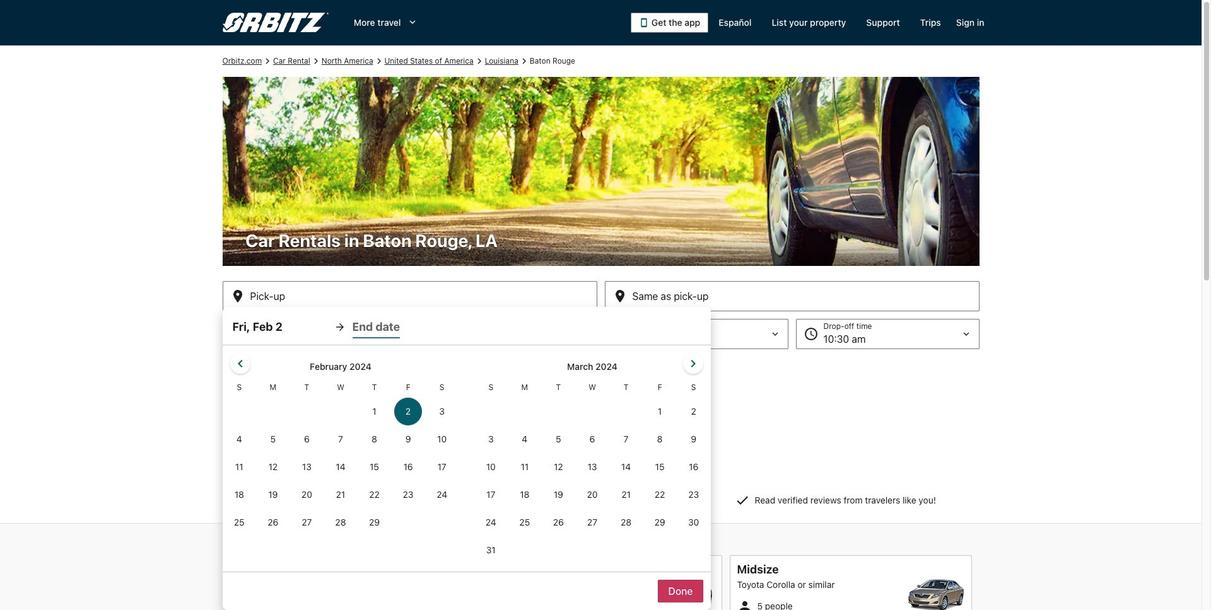 Task type: locate. For each thing, give the bounding box(es) containing it.
1 horizontal spatial directional image
[[373, 56, 384, 67]]

ford focus image
[[658, 580, 714, 611]]

1 directional image from the left
[[262, 56, 273, 67]]

1 horizontal spatial directional image
[[518, 56, 530, 67]]

directional image
[[262, 56, 273, 67], [518, 56, 530, 67]]

2 horizontal spatial directional image
[[474, 56, 485, 67]]

next month image
[[685, 356, 701, 372]]

download the app button image
[[639, 18, 649, 28]]

3 directional image from the left
[[474, 56, 485, 67]]

breadcrumbs region
[[0, 45, 1202, 611]]

directional image
[[310, 56, 322, 67], [373, 56, 384, 67], [474, 56, 485, 67]]

0 horizontal spatial directional image
[[262, 56, 273, 67]]

main content
[[0, 45, 1202, 611]]

toyota corolla image
[[907, 580, 964, 611]]

0 horizontal spatial directional image
[[310, 56, 322, 67]]



Task type: vqa. For each thing, say whether or not it's contained in the screenshot.
main content
yes



Task type: describe. For each thing, give the bounding box(es) containing it.
orbitz logo image
[[222, 13, 329, 33]]

previous month image
[[232, 356, 248, 372]]

1 directional image from the left
[[310, 56, 322, 67]]

2 directional image from the left
[[518, 56, 530, 67]]

2 directional image from the left
[[373, 56, 384, 67]]

small image
[[737, 599, 752, 611]]



